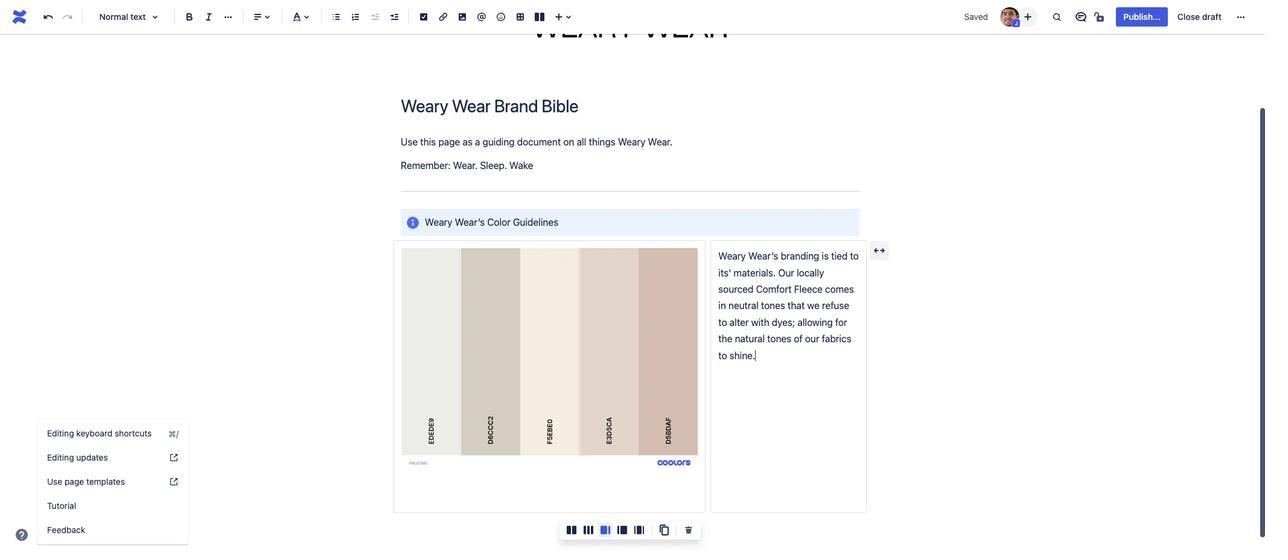 Task type: vqa. For each thing, say whether or not it's contained in the screenshot.
first REMOVE from the bottom
no



Task type: locate. For each thing, give the bounding box(es) containing it.
1 horizontal spatial weary
[[618, 136, 646, 147]]

close draft
[[1178, 11, 1222, 22]]

in
[[719, 300, 726, 311]]

wear's up materials.
[[749, 251, 779, 262]]

use up tutorial
[[47, 476, 62, 487]]

0 horizontal spatial use
[[47, 476, 62, 487]]

help image left feedback
[[14, 528, 29, 542]]

sourced
[[719, 284, 754, 295]]

weary
[[618, 136, 646, 147], [425, 217, 453, 227], [719, 251, 746, 262]]

weary right things
[[618, 136, 646, 147]]

updates
[[76, 452, 108, 463]]

header
[[620, 31, 646, 41]]

1 editing from the top
[[47, 428, 74, 438]]

confluence image
[[10, 7, 29, 27], [10, 7, 29, 27]]

that
[[788, 300, 805, 311]]

1 horizontal spatial page
[[439, 136, 460, 147]]

0 horizontal spatial wear's
[[455, 217, 485, 227]]

normal text
[[99, 11, 146, 22]]

0 vertical spatial editing
[[47, 428, 74, 438]]

to left 'alter'
[[719, 317, 727, 328]]

to right tied
[[851, 251, 859, 262]]

editing for editing keyboard shortcuts
[[47, 428, 74, 438]]

2 vertical spatial weary
[[719, 251, 746, 262]]

editing inside "link"
[[47, 452, 74, 463]]

all
[[577, 136, 587, 147]]

wear's left the color
[[455, 217, 485, 227]]

wear's for branding
[[749, 251, 779, 262]]

tones
[[761, 300, 786, 311], [768, 333, 792, 344]]

natural
[[735, 333, 765, 344]]

redo ⌘⇧z image
[[60, 10, 75, 24]]

0 vertical spatial wear.
[[648, 136, 673, 147]]

image
[[648, 31, 671, 41]]

this
[[420, 136, 436, 147]]

branding
[[781, 251, 820, 262]]

help image
[[169, 477, 179, 487], [14, 528, 29, 542]]

0 horizontal spatial weary
[[425, 217, 453, 227]]

emoji image
[[494, 10, 508, 24]]

weary inside weary wear's branding is tied to its' materials. our locally sourced comfort fleece comes in neutral tones that we refuse to alter with dyes; allowing for the natural tones of our fabrics to shine.
[[719, 251, 746, 262]]

panel info image
[[406, 216, 420, 230]]

1 vertical spatial wear's
[[749, 251, 779, 262]]

guiding
[[483, 136, 515, 147]]

wear's
[[455, 217, 485, 227], [749, 251, 779, 262]]

more image
[[1234, 10, 1249, 24]]

locally
[[797, 267, 825, 278]]

find and replace image
[[1050, 10, 1065, 24]]

invite to edit image
[[1021, 9, 1036, 24]]

mention image
[[475, 10, 489, 24]]

three columns image
[[582, 523, 596, 537]]

wear.
[[648, 136, 673, 147], [453, 160, 478, 171]]

use this page as a guiding document on all things weary wear.
[[401, 136, 675, 147]]

2 editing from the top
[[47, 452, 74, 463]]

document
[[517, 136, 561, 147]]

with
[[752, 317, 770, 328]]

wear. down give this page a title text field
[[648, 136, 673, 147]]

1 horizontal spatial wear's
[[749, 251, 779, 262]]

comfort
[[756, 284, 792, 295]]

use left this
[[401, 136, 418, 147]]

to down the at the right bottom of page
[[719, 350, 727, 361]]

no restrictions image
[[1094, 10, 1108, 24]]

refuse
[[822, 300, 850, 311]]

color
[[488, 217, 511, 227]]

page inside the 'main content area, start typing to enter text.' text field
[[439, 136, 460, 147]]

comes
[[826, 284, 854, 295]]

page down editing updates
[[65, 476, 84, 487]]

weary right panel info 'image'
[[425, 217, 453, 227]]

allowing
[[798, 317, 833, 328]]

1 vertical spatial use
[[47, 476, 62, 487]]

weary wear's branding is tied to its' materials. our locally sourced comfort fleece comes in neutral tones that we refuse to alter with dyes; allowing for the natural tones of our fabrics to shine.
[[719, 251, 862, 361]]

close draft button
[[1171, 7, 1230, 27]]

0 horizontal spatial wear.
[[453, 160, 478, 171]]

0 horizontal spatial page
[[65, 476, 84, 487]]

0 horizontal spatial help image
[[14, 528, 29, 542]]

weary for weary wear's branding is tied to its' materials. our locally sourced comfort fleece comes in neutral tones that we refuse to alter with dyes; allowing for the natural tones of our fabrics to shine.
[[719, 251, 746, 262]]

tutorial button
[[37, 494, 188, 518]]

editing left the updates
[[47, 452, 74, 463]]

right sidebar image
[[598, 523, 613, 537]]

editing keyboard shortcuts
[[47, 428, 152, 438]]

remove image
[[682, 523, 696, 537]]

editing up editing updates
[[47, 428, 74, 438]]

wear. down as
[[453, 160, 478, 171]]

wear's inside weary wear's branding is tied to its' materials. our locally sourced comfort fleece comes in neutral tones that we refuse to alter with dyes; allowing for the natural tones of our fabrics to shine.
[[749, 251, 779, 262]]

1 vertical spatial editing
[[47, 452, 74, 463]]

text
[[130, 11, 146, 22]]

action item image
[[417, 10, 431, 24]]

shine.
[[730, 350, 756, 361]]

to
[[851, 251, 859, 262], [719, 317, 727, 328], [719, 350, 727, 361]]

tones down dyes;
[[768, 333, 792, 344]]

bullet list ⌘⇧8 image
[[329, 10, 344, 24]]

neutral
[[729, 300, 759, 311]]

dyes;
[[772, 317, 796, 328]]

keyboard
[[76, 428, 112, 438]]

use page templates
[[47, 476, 125, 487]]

weary up 'its''
[[719, 251, 746, 262]]

use
[[401, 136, 418, 147], [47, 476, 62, 487]]

1 horizontal spatial help image
[[169, 477, 179, 487]]

⌘/
[[169, 428, 179, 439]]

0 vertical spatial page
[[439, 136, 460, 147]]

weary for weary wear's color guidelines
[[425, 217, 453, 227]]

numbered list ⌘⇧7 image
[[348, 10, 363, 24]]

editing
[[47, 428, 74, 438], [47, 452, 74, 463]]

its'
[[719, 267, 732, 278]]

0 vertical spatial tones
[[761, 300, 786, 311]]

page
[[439, 136, 460, 147], [65, 476, 84, 487]]

0 vertical spatial help image
[[169, 477, 179, 487]]

close
[[1178, 11, 1201, 22]]

tones down comfort
[[761, 300, 786, 311]]

1 horizontal spatial wear.
[[648, 136, 673, 147]]

0 vertical spatial use
[[401, 136, 418, 147]]

use inside the 'main content area, start typing to enter text.' text field
[[401, 136, 418, 147]]

1 vertical spatial weary
[[425, 217, 453, 227]]

1 horizontal spatial use
[[401, 136, 418, 147]]

page left as
[[439, 136, 460, 147]]

0 vertical spatial wear's
[[455, 217, 485, 227]]

of
[[794, 333, 803, 344]]

use page templates link
[[37, 470, 188, 494]]

tied
[[832, 251, 848, 262]]

2 horizontal spatial weary
[[719, 251, 746, 262]]

help image down help image
[[169, 477, 179, 487]]

bold ⌘b image
[[182, 10, 197, 24]]



Task type: describe. For each thing, give the bounding box(es) containing it.
1 vertical spatial wear.
[[453, 160, 478, 171]]

two columns image
[[565, 523, 579, 537]]

add image, video, or file image
[[455, 10, 470, 24]]

undo ⌘z image
[[41, 10, 56, 24]]

fabrics
[[822, 333, 852, 344]]

tutorial
[[47, 501, 76, 511]]

1 vertical spatial to
[[719, 317, 727, 328]]

a
[[475, 136, 480, 147]]

guidelines
[[513, 217, 559, 227]]

editing updates link
[[37, 446, 188, 470]]

help image inside use page templates link
[[169, 477, 179, 487]]

copy image
[[657, 523, 672, 537]]

link image
[[436, 10, 451, 24]]

as
[[463, 136, 473, 147]]

draft
[[1203, 11, 1222, 22]]

0 vertical spatial weary
[[618, 136, 646, 147]]

wake
[[510, 160, 534, 171]]

help image
[[169, 453, 179, 463]]

use for use this page as a guiding document on all things weary wear.
[[401, 136, 418, 147]]

1 vertical spatial tones
[[768, 333, 792, 344]]

Give this page a title text field
[[401, 96, 860, 116]]

Main content area, start typing to enter text. text field
[[394, 134, 867, 513]]

italic ⌘i image
[[202, 10, 216, 24]]

things
[[589, 136, 616, 147]]

three columns with sidebars image
[[632, 523, 647, 537]]

1 vertical spatial help image
[[14, 528, 29, 542]]

comment icon image
[[1075, 10, 1089, 24]]

templates
[[86, 476, 125, 487]]

materials.
[[734, 267, 776, 278]]

is
[[822, 251, 829, 262]]

james peterson image
[[1001, 7, 1020, 27]]

we
[[808, 300, 820, 311]]

saved
[[965, 11, 989, 22]]

layouts image
[[533, 10, 547, 24]]

indent tab image
[[387, 10, 402, 24]]

wear's for color
[[455, 217, 485, 227]]

more formatting image
[[221, 10, 236, 24]]

go wide image
[[873, 243, 887, 258]]

remember: wear. sleep. wake
[[401, 160, 534, 171]]

editing updates
[[47, 452, 108, 463]]

1 vertical spatial page
[[65, 476, 84, 487]]

editable content region
[[382, 0, 890, 559]]

feedback
[[47, 525, 85, 535]]

the
[[719, 333, 733, 344]]

publish... button
[[1117, 7, 1168, 27]]

our
[[806, 333, 820, 344]]

editing for editing updates
[[47, 452, 74, 463]]

update header image button
[[587, 11, 674, 42]]

use for use page templates
[[47, 476, 62, 487]]

0 vertical spatial to
[[851, 251, 859, 262]]

on
[[564, 136, 575, 147]]

left sidebar image
[[615, 523, 630, 537]]

shortcuts
[[115, 428, 152, 438]]

align left image
[[251, 10, 265, 24]]

2 vertical spatial to
[[719, 350, 727, 361]]

our
[[779, 267, 795, 278]]

alter
[[730, 317, 749, 328]]

normal text button
[[88, 4, 170, 30]]

fleece
[[795, 284, 823, 295]]

publish...
[[1124, 11, 1161, 22]]

feedback button
[[37, 518, 188, 542]]

weary wear's color guidelines
[[425, 217, 559, 227]]

table image
[[513, 10, 528, 24]]

for
[[836, 317, 848, 328]]

update header image
[[590, 31, 671, 41]]

update
[[590, 31, 618, 41]]

sleep.
[[480, 160, 507, 171]]

normal
[[99, 11, 128, 22]]

outdent ⇧tab image
[[368, 10, 382, 24]]

remember:
[[401, 160, 451, 171]]



